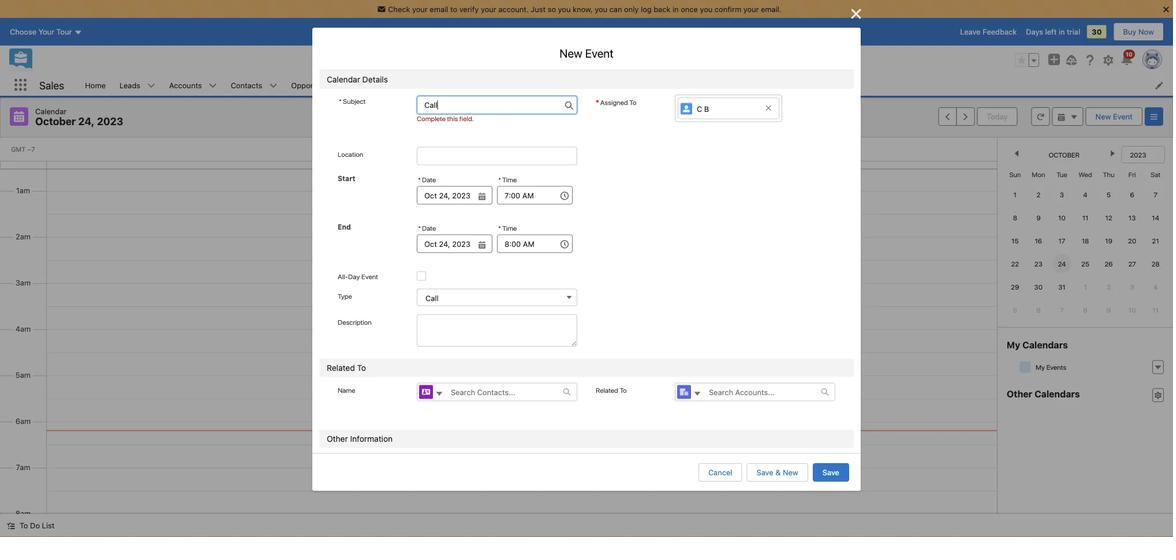 Task type: describe. For each thing, give the bounding box(es) containing it.
inverse image
[[850, 7, 864, 21]]

events
[[1047, 364, 1067, 372]]

type
[[338, 293, 352, 301]]

2 you from the left
[[595, 5, 608, 13]]

to inside button
[[20, 522, 28, 531]]

15
[[1012, 237, 1019, 245]]

calendars for other calendars
[[1035, 389, 1081, 400]]

related for new event
[[327, 363, 355, 373]]

cancel
[[709, 469, 733, 477]]

leave
[[961, 27, 981, 36]]

dashboards
[[476, 81, 518, 90]]

2 vertical spatial new
[[783, 469, 799, 477]]

gmt −7
[[11, 146, 35, 153]]

save & new button
[[747, 464, 809, 482]]

0 horizontal spatial 2
[[1037, 191, 1041, 199]]

do
[[30, 522, 40, 531]]

accounts
[[169, 81, 202, 90]]

leads list item
[[113, 75, 162, 96]]

call button
[[417, 289, 578, 307]]

1 horizontal spatial 10
[[1129, 306, 1137, 314]]

confirm
[[715, 5, 742, 13]]

save & new
[[757, 469, 799, 477]]

fri
[[1129, 170, 1137, 179]]

* date for start
[[418, 176, 436, 184]]

0 vertical spatial 1
[[1014, 191, 1017, 199]]

1 vertical spatial 3
[[1131, 283, 1135, 291]]

dashboards link
[[470, 75, 525, 96]]

0 vertical spatial 7
[[1155, 191, 1158, 199]]

other for other information
[[327, 435, 348, 444]]

0 vertical spatial 11
[[1083, 214, 1089, 222]]

* time for start
[[499, 176, 517, 184]]

29
[[1012, 283, 1020, 291]]

email
[[430, 5, 449, 13]]

list containing home
[[78, 75, 1174, 96]]

1 vertical spatial 4
[[1154, 283, 1159, 291]]

check
[[388, 5, 410, 13]]

verify
[[460, 5, 479, 13]]

once
[[681, 5, 698, 13]]

1 horizontal spatial 8
[[1084, 306, 1088, 314]]

cancel button
[[699, 464, 743, 482]]

0 vertical spatial 4
[[1084, 191, 1088, 199]]

all-
[[338, 273, 348, 281]]

3am
[[15, 278, 31, 287]]

dashboards list item
[[470, 75, 540, 96]]

to do list
[[20, 522, 55, 531]]

grid containing sun
[[1004, 166, 1168, 322]]

calendar list item
[[361, 75, 421, 96]]

reports link
[[540, 75, 582, 96]]

hide items image
[[1020, 362, 1032, 373]]

leave feedback link
[[961, 27, 1017, 36]]

8am
[[15, 510, 31, 518]]

reports list item
[[540, 75, 597, 96]]

27
[[1129, 260, 1137, 268]]

location
[[338, 151, 364, 159]]

group down "days"
[[1016, 53, 1040, 67]]

date for end
[[422, 225, 436, 233]]

new event inside button
[[1096, 112, 1133, 121]]

other for other calendars
[[1008, 389, 1033, 400]]

new event button
[[1086, 107, 1143, 126]]

contacts image
[[419, 386, 433, 400]]

description
[[338, 318, 372, 327]]

days
[[1027, 27, 1044, 36]]

Location text field
[[417, 147, 578, 166]]

so
[[548, 5, 556, 13]]

name
[[338, 387, 356, 395]]

quotes link
[[597, 75, 636, 96]]

reports
[[547, 81, 575, 90]]

24 cell
[[1051, 252, 1074, 276]]

calendar details
[[327, 75, 388, 84]]

21
[[1153, 237, 1160, 245]]

0 vertical spatial 5
[[1107, 191, 1112, 199]]

25
[[1082, 260, 1090, 268]]

complete
[[417, 114, 446, 122]]

tue for tue 24
[[509, 145, 524, 154]]

b
[[705, 105, 710, 113]]

save for save
[[823, 469, 840, 477]]

leads
[[120, 81, 140, 90]]

tue 24
[[509, 145, 535, 154]]

13
[[1129, 214, 1137, 222]]

Related To text field
[[702, 384, 822, 401]]

calendars for my calendars
[[1023, 340, 1069, 351]]

c b link
[[678, 98, 780, 119]]

to do list button
[[0, 515, 61, 538]]

today button
[[978, 107, 1018, 126]]

group up the all-day event checkbox
[[417, 222, 493, 253]]

1 horizontal spatial 11
[[1153, 306, 1160, 314]]

7am
[[16, 463, 30, 472]]

day
[[348, 273, 360, 281]]

* time for end
[[499, 225, 517, 233]]

account.
[[499, 5, 529, 13]]

0 vertical spatial new
[[560, 47, 583, 60]]

just
[[531, 5, 546, 13]]

4am
[[15, 325, 31, 333]]

mon
[[1033, 170, 1046, 179]]

19
[[1106, 237, 1113, 245]]

All-Day Event checkbox
[[417, 272, 426, 281]]

calendar for october
[[35, 107, 67, 116]]

group down location text box
[[417, 174, 493, 205]]

to
[[451, 5, 458, 13]]

other information
[[327, 435, 393, 444]]

contacts link
[[224, 75, 269, 96]]

18
[[1082, 237, 1090, 245]]

subject
[[343, 97, 366, 105]]

related to for related to
[[596, 387, 627, 395]]

my events
[[1036, 364, 1067, 372]]

1 horizontal spatial 2
[[1108, 283, 1112, 291]]

0 horizontal spatial 9
[[1037, 214, 1041, 222]]

complete this field.
[[417, 114, 474, 122]]

buy now
[[1124, 27, 1155, 36]]

17
[[1059, 237, 1066, 245]]

buy
[[1124, 27, 1137, 36]]

text default image inside to do list button
[[7, 523, 15, 531]]

30 inside 'grid'
[[1035, 283, 1043, 291]]

today
[[988, 112, 1008, 121]]

26
[[1105, 260, 1114, 268]]

calendar for details
[[327, 75, 360, 84]]

date for start
[[422, 176, 436, 184]]

accounts image
[[678, 386, 691, 400]]

0 vertical spatial 6
[[1131, 191, 1135, 199]]

accounts link
[[162, 75, 209, 96]]

wed
[[1079, 170, 1093, 179]]

14
[[1153, 214, 1160, 222]]

0 horizontal spatial 6
[[1037, 306, 1041, 314]]

1 your from the left
[[413, 5, 428, 13]]



Task type: vqa. For each thing, say whether or not it's contained in the screenshot.


Task type: locate. For each thing, give the bounding box(es) containing it.
2 save from the left
[[823, 469, 840, 477]]

1 horizontal spatial calendar
[[327, 75, 360, 84]]

30
[[1093, 27, 1103, 36], [1035, 283, 1043, 291]]

1 horizontal spatial 4
[[1154, 283, 1159, 291]]

0 horizontal spatial october
[[35, 115, 76, 128]]

0 vertical spatial new event
[[560, 47, 614, 60]]

12
[[1106, 214, 1113, 222]]

forecasts link
[[421, 75, 470, 96]]

1 horizontal spatial new event
[[1096, 112, 1133, 121]]

2 horizontal spatial your
[[744, 5, 759, 13]]

2
[[1037, 191, 1041, 199], [1108, 283, 1112, 291]]

2 date from the top
[[422, 225, 436, 233]]

calendar inside calendar october 24, 2023
[[35, 107, 67, 116]]

1 vertical spatial 8
[[1084, 306, 1088, 314]]

tue
[[509, 145, 524, 154], [1057, 170, 1068, 179]]

new
[[560, 47, 583, 60], [1096, 112, 1112, 121], [783, 469, 799, 477]]

0 horizontal spatial calendar
[[35, 107, 67, 116]]

1 horizontal spatial you
[[595, 5, 608, 13]]

forecasts
[[428, 81, 463, 90]]

9 down '26'
[[1107, 306, 1112, 314]]

7 down 31
[[1061, 306, 1065, 314]]

accounts list item
[[162, 75, 224, 96]]

2 horizontal spatial new
[[1096, 112, 1112, 121]]

2 horizontal spatial you
[[700, 5, 713, 13]]

1 vertical spatial 24
[[1059, 260, 1067, 268]]

2 your from the left
[[481, 5, 497, 13]]

Name text field
[[444, 384, 563, 401]]

my
[[1008, 340, 1021, 351], [1036, 364, 1046, 372]]

1 * date from the top
[[418, 176, 436, 184]]

october left 24, on the top left of page
[[35, 115, 76, 128]]

calendar inside list item
[[368, 81, 400, 90]]

0 horizontal spatial 10
[[1059, 214, 1066, 222]]

1
[[1014, 191, 1017, 199], [1085, 283, 1088, 291]]

0 vertical spatial other
[[1008, 389, 1033, 400]]

you left can
[[595, 5, 608, 13]]

0 horizontal spatial new event
[[560, 47, 614, 60]]

7 down sat
[[1155, 191, 1158, 199]]

1 horizontal spatial tue
[[1057, 170, 1068, 179]]

email.
[[761, 5, 782, 13]]

0 horizontal spatial my
[[1008, 340, 1021, 351]]

contacts
[[231, 81, 262, 90]]

save for save & new
[[757, 469, 774, 477]]

0 horizontal spatial 1
[[1014, 191, 1017, 199]]

23
[[1035, 260, 1043, 268]]

other left information
[[327, 435, 348, 444]]

10
[[1059, 214, 1066, 222], [1129, 306, 1137, 314]]

None text field
[[417, 96, 578, 114]]

1 horizontal spatial related
[[596, 387, 619, 395]]

calendars up my events
[[1023, 340, 1069, 351]]

call
[[426, 294, 439, 303]]

calendars down events
[[1035, 389, 1081, 400]]

2 time from the top
[[503, 225, 517, 233]]

1 down 25
[[1085, 283, 1088, 291]]

contacts list item
[[224, 75, 284, 96]]

end
[[338, 223, 351, 231]]

10 down 27
[[1129, 306, 1137, 314]]

event inside button
[[1114, 112, 1133, 121]]

3 down 27
[[1131, 283, 1135, 291]]

1 horizontal spatial 7
[[1155, 191, 1158, 199]]

* date for end
[[418, 225, 436, 233]]

11 down the 28
[[1153, 306, 1160, 314]]

buy now button
[[1114, 23, 1165, 41]]

my for my events
[[1036, 364, 1046, 372]]

0 horizontal spatial in
[[673, 5, 679, 13]]

opportunities list item
[[284, 75, 361, 96]]

0 horizontal spatial new
[[560, 47, 583, 60]]

1 horizontal spatial 6
[[1131, 191, 1135, 199]]

1 vertical spatial 11
[[1153, 306, 1160, 314]]

0 vertical spatial in
[[673, 5, 679, 13]]

* subject
[[339, 97, 366, 105]]

28
[[1152, 260, 1161, 268]]

0 horizontal spatial related to
[[327, 363, 366, 373]]

tue inside 'grid'
[[1057, 170, 1068, 179]]

my for my calendars
[[1008, 340, 1021, 351]]

save
[[757, 469, 774, 477], [823, 469, 840, 477]]

time
[[503, 176, 517, 184], [503, 225, 517, 233]]

leave feedback
[[961, 27, 1017, 36]]

2am
[[16, 232, 31, 241]]

30 right trial
[[1093, 27, 1103, 36]]

1 vertical spatial 10
[[1129, 306, 1137, 314]]

my up hide items image
[[1008, 340, 1021, 351]]

list
[[42, 522, 55, 531]]

1 vertical spatial my
[[1036, 364, 1046, 372]]

1 horizontal spatial 30
[[1093, 27, 1103, 36]]

9 up the 16
[[1037, 214, 1041, 222]]

related to
[[327, 363, 366, 373], [596, 387, 627, 395]]

tue for tue
[[1057, 170, 1068, 179]]

1 vertical spatial new event
[[1096, 112, 1133, 121]]

4 down wed at right top
[[1084, 191, 1088, 199]]

1 vertical spatial * date
[[418, 225, 436, 233]]

0 vertical spatial related to
[[327, 363, 366, 373]]

october inside calendar october 24, 2023
[[35, 115, 76, 128]]

Description text field
[[417, 315, 578, 347]]

1 date from the top
[[422, 176, 436, 184]]

save inside button
[[757, 469, 774, 477]]

1 vertical spatial 1
[[1085, 283, 1088, 291]]

1 vertical spatial october
[[1049, 151, 1080, 159]]

2 * time from the top
[[499, 225, 517, 233]]

8 up 15
[[1014, 214, 1018, 222]]

other down hide items image
[[1008, 389, 1033, 400]]

0 horizontal spatial 4
[[1084, 191, 1088, 199]]

0 horizontal spatial your
[[413, 5, 428, 13]]

0 vertical spatial 30
[[1093, 27, 1103, 36]]

0 horizontal spatial 7
[[1061, 306, 1065, 314]]

sun
[[1010, 170, 1022, 179]]

0 vertical spatial 24
[[526, 145, 535, 154]]

1 vertical spatial in
[[1060, 27, 1066, 36]]

5 down thu
[[1107, 191, 1112, 199]]

opportunities
[[291, 81, 339, 90]]

calendars
[[1023, 340, 1069, 351], [1035, 389, 1081, 400]]

related to for new event
[[327, 363, 366, 373]]

8 down 25
[[1084, 306, 1088, 314]]

11 up 18
[[1083, 214, 1089, 222]]

0 vertical spatial my
[[1008, 340, 1021, 351]]

0 vertical spatial time
[[503, 176, 517, 184]]

1 vertical spatial new
[[1096, 112, 1112, 121]]

1 vertical spatial other
[[327, 435, 348, 444]]

5am
[[16, 371, 31, 380]]

16
[[1036, 237, 1043, 245]]

home link
[[78, 75, 113, 96]]

2 horizontal spatial calendar
[[368, 81, 400, 90]]

1 horizontal spatial 9
[[1107, 306, 1112, 314]]

9
[[1037, 214, 1041, 222], [1107, 306, 1112, 314]]

0 vertical spatial related
[[327, 363, 355, 373]]

8
[[1014, 214, 1018, 222], [1084, 306, 1088, 314]]

0 horizontal spatial save
[[757, 469, 774, 477]]

start
[[338, 175, 356, 183]]

in right back
[[673, 5, 679, 13]]

grid
[[1004, 166, 1168, 322]]

2 horizontal spatial event
[[1114, 112, 1133, 121]]

save button
[[813, 464, 850, 482]]

0 vertical spatial event
[[586, 47, 614, 60]]

24 inside cell
[[1059, 260, 1067, 268]]

1 time from the top
[[503, 176, 517, 184]]

0 vertical spatial tue
[[509, 145, 524, 154]]

5 down 29
[[1014, 306, 1018, 314]]

3 you from the left
[[700, 5, 713, 13]]

opportunities link
[[284, 75, 346, 96]]

None text field
[[417, 186, 493, 205], [497, 186, 573, 205], [417, 235, 493, 253], [497, 235, 573, 253], [417, 186, 493, 205], [497, 186, 573, 205], [417, 235, 493, 253], [497, 235, 573, 253]]

home
[[85, 81, 106, 90]]

2 vertical spatial event
[[362, 273, 378, 281]]

you right so on the left top of the page
[[558, 5, 571, 13]]

1 vertical spatial tue
[[1057, 170, 1068, 179]]

0 vertical spatial 3
[[1061, 191, 1065, 199]]

0 vertical spatial 9
[[1037, 214, 1041, 222]]

your
[[413, 5, 428, 13], [481, 5, 497, 13], [744, 5, 759, 13]]

1 vertical spatial 30
[[1035, 283, 1043, 291]]

save right the &
[[823, 469, 840, 477]]

save inside 'button'
[[823, 469, 840, 477]]

field.
[[460, 114, 474, 122]]

sales
[[39, 79, 64, 91]]

5
[[1107, 191, 1112, 199], [1014, 306, 1018, 314]]

save left the &
[[757, 469, 774, 477]]

24,
[[78, 115, 95, 128]]

1 vertical spatial 5
[[1014, 306, 1018, 314]]

quotes list item
[[597, 75, 651, 96]]

0 horizontal spatial you
[[558, 5, 571, 13]]

my calendars
[[1008, 340, 1069, 351]]

other calendars
[[1008, 389, 1081, 400]]

6
[[1131, 191, 1135, 199], [1037, 306, 1041, 314]]

assigned to
[[601, 98, 637, 106]]

2 down 'mon'
[[1037, 191, 1041, 199]]

1 you from the left
[[558, 5, 571, 13]]

1 horizontal spatial 5
[[1107, 191, 1112, 199]]

1 vertical spatial event
[[1114, 112, 1133, 121]]

leads link
[[113, 75, 147, 96]]

22
[[1012, 260, 1020, 268]]

event
[[586, 47, 614, 60], [1114, 112, 1133, 121], [362, 273, 378, 281]]

in
[[673, 5, 679, 13], [1060, 27, 1066, 36]]

3 your from the left
[[744, 5, 759, 13]]

group
[[1016, 53, 1040, 67], [939, 107, 975, 126], [417, 174, 493, 205], [417, 222, 493, 253]]

my right hide items image
[[1036, 364, 1046, 372]]

3 up 17
[[1061, 191, 1065, 199]]

6 down fri
[[1131, 191, 1135, 199]]

&
[[776, 469, 781, 477]]

quotes
[[604, 81, 629, 90]]

1 vertical spatial 6
[[1037, 306, 1041, 314]]

*
[[339, 97, 342, 105], [596, 98, 600, 106], [418, 176, 421, 184], [499, 176, 501, 184], [418, 225, 421, 233], [499, 225, 501, 233]]

text default image
[[1058, 113, 1066, 121], [1071, 113, 1079, 121], [1155, 364, 1163, 372], [563, 389, 571, 397], [822, 389, 830, 397], [436, 390, 444, 398], [694, 390, 702, 398], [1155, 392, 1163, 400], [7, 523, 15, 531]]

0 vertical spatial 8
[[1014, 214, 1018, 222]]

you right once
[[700, 5, 713, 13]]

1 down 'sun' on the right top
[[1014, 191, 1017, 199]]

0 vertical spatial 10
[[1059, 214, 1066, 222]]

10 up 17
[[1059, 214, 1066, 222]]

0 vertical spatial 2
[[1037, 191, 1041, 199]]

1 vertical spatial calendars
[[1035, 389, 1081, 400]]

trial
[[1068, 27, 1081, 36]]

1 vertical spatial * time
[[499, 225, 517, 233]]

0 vertical spatial * time
[[499, 176, 517, 184]]

1 save from the left
[[757, 469, 774, 477]]

you
[[558, 5, 571, 13], [595, 5, 608, 13], [700, 5, 713, 13]]

related
[[327, 363, 355, 373], [596, 387, 619, 395]]

can
[[610, 5, 622, 13]]

date
[[422, 176, 436, 184], [422, 225, 436, 233]]

your right verify
[[481, 5, 497, 13]]

2023
[[97, 115, 123, 128]]

1 horizontal spatial october
[[1049, 151, 1080, 159]]

time for start
[[503, 176, 517, 184]]

left
[[1046, 27, 1057, 36]]

0 horizontal spatial other
[[327, 435, 348, 444]]

1 vertical spatial 7
[[1061, 306, 1065, 314]]

1 vertical spatial 9
[[1107, 306, 1112, 314]]

gmt
[[11, 146, 26, 153]]

related for related to
[[596, 387, 619, 395]]

information
[[350, 435, 393, 444]]

30 down 23 at the top right of the page
[[1035, 283, 1043, 291]]

1am
[[16, 186, 30, 195]]

in right left
[[1060, 27, 1066, 36]]

group left the today button
[[939, 107, 975, 126]]

1 horizontal spatial other
[[1008, 389, 1033, 400]]

6 up my calendars
[[1037, 306, 1041, 314]]

log
[[641, 5, 652, 13]]

* time
[[499, 176, 517, 184], [499, 225, 517, 233]]

24
[[526, 145, 535, 154], [1059, 260, 1067, 268]]

only
[[625, 5, 639, 13]]

thu
[[1104, 170, 1115, 179]]

calendar link
[[361, 75, 406, 96]]

1 horizontal spatial 1
[[1085, 283, 1088, 291]]

1 vertical spatial related to
[[596, 387, 627, 395]]

0 horizontal spatial 5
[[1014, 306, 1018, 314]]

0 horizontal spatial tue
[[509, 145, 524, 154]]

october up wed at right top
[[1049, 151, 1080, 159]]

calendar october 24, 2023
[[35, 107, 123, 128]]

1 horizontal spatial new
[[783, 469, 799, 477]]

c b
[[697, 105, 710, 113]]

calendar
[[327, 75, 360, 84], [368, 81, 400, 90], [35, 107, 67, 116]]

1 horizontal spatial your
[[481, 5, 497, 13]]

0 horizontal spatial related
[[327, 363, 355, 373]]

2 * date from the top
[[418, 225, 436, 233]]

1 horizontal spatial event
[[586, 47, 614, 60]]

time for end
[[503, 225, 517, 233]]

4 down the 28
[[1154, 283, 1159, 291]]

2 down '26'
[[1108, 283, 1112, 291]]

31
[[1059, 283, 1066, 291]]

6am
[[15, 417, 31, 426]]

1 vertical spatial related
[[596, 387, 619, 395]]

your left 'email.'
[[744, 5, 759, 13]]

list
[[78, 75, 1174, 96]]

1 * time from the top
[[499, 176, 517, 184]]

0 horizontal spatial event
[[362, 273, 378, 281]]

0 horizontal spatial 11
[[1083, 214, 1089, 222]]

0 horizontal spatial 3
[[1061, 191, 1065, 199]]

0 horizontal spatial 24
[[526, 145, 535, 154]]

0 horizontal spatial 30
[[1035, 283, 1043, 291]]

your left email
[[413, 5, 428, 13]]



